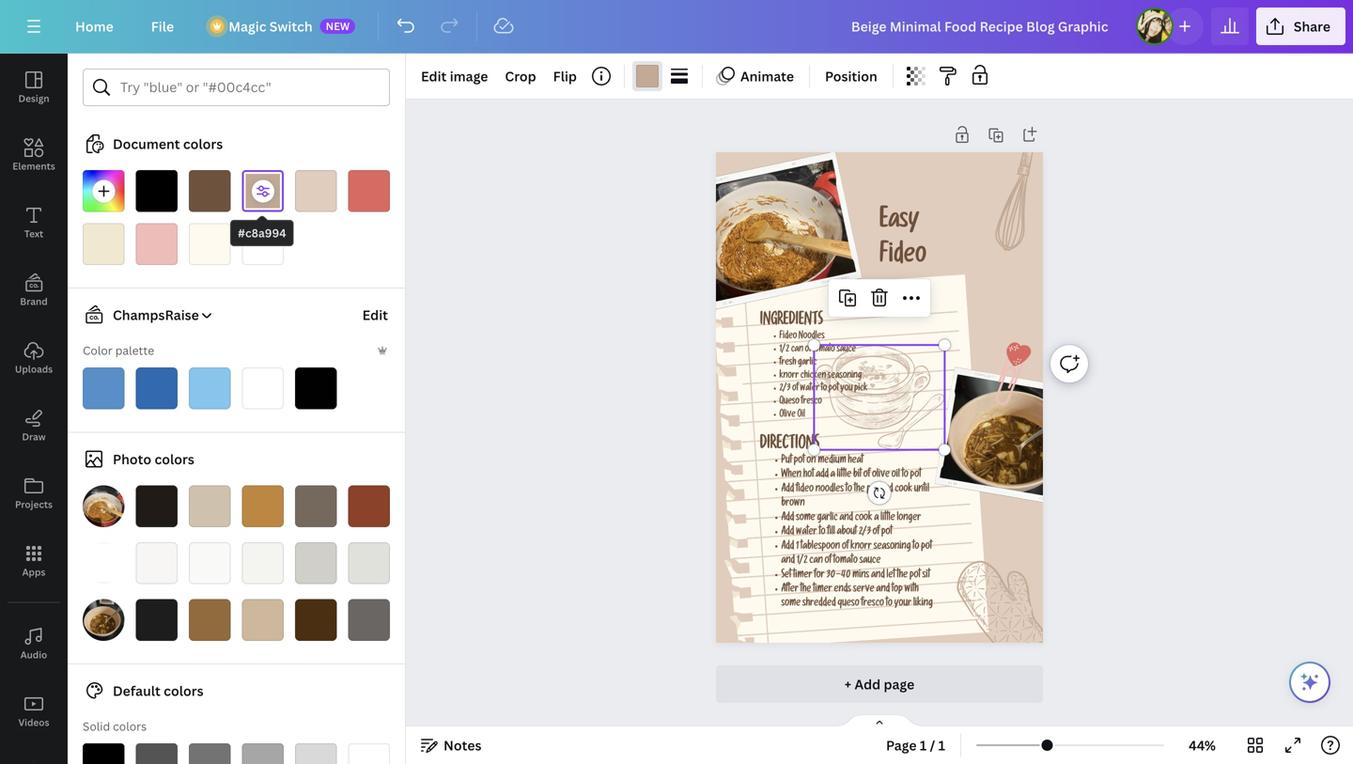 Task type: locate. For each thing, give the bounding box(es) containing it.
projects button
[[0, 460, 68, 527]]

can inside fideo noodles 1/2 can of tomato sauce fresh garlic knorr chicken seasoning 2/3 of water to pot you pick queso fresco olive oil
[[791, 345, 804, 355]]

edit for edit
[[363, 306, 388, 324]]

1
[[796, 542, 799, 552], [920, 737, 927, 754], [939, 737, 946, 754]]

garlic
[[798, 358, 817, 368], [817, 513, 838, 524]]

fideo down easy
[[880, 245, 927, 271]]

dark gray #545454 image
[[136, 744, 178, 764]]

water
[[800, 384, 820, 394], [796, 528, 817, 538]]

1/2 inside fideo noodles 1/2 can of tomato sauce fresh garlic knorr chicken seasoning 2/3 of water to pot you pick queso fresco olive oil
[[780, 345, 790, 355]]

#d2b799 image
[[242, 599, 284, 641]]

side panel tab list
[[0, 54, 68, 764]]

document colors
[[113, 135, 223, 153]]

#fffaef image
[[189, 223, 231, 265]]

1 vertical spatial fresco
[[862, 599, 884, 610]]

#166bb5 image
[[136, 368, 178, 409], [136, 368, 178, 409]]

#943c21 image
[[348, 486, 390, 527]]

1 right the /
[[939, 737, 946, 754]]

top
[[892, 585, 903, 595]]

1 vertical spatial timer
[[813, 585, 833, 595]]

fideo inside fideo noodles 1/2 can of tomato sauce fresh garlic knorr chicken seasoning 2/3 of water to pot you pick queso fresco olive oil
[[780, 332, 797, 342]]

0 horizontal spatial seasoning
[[828, 371, 862, 381]]

#d1c1ab image
[[189, 486, 231, 527]]

#010101 image
[[295, 368, 337, 409], [295, 368, 337, 409]]

#e1e1dc image
[[348, 542, 390, 584]]

0 horizontal spatial 1/2
[[780, 345, 790, 355]]

/
[[930, 737, 936, 754]]

knorr inside fideo noodles 1/2 can of tomato sauce fresh garlic knorr chicken seasoning 2/3 of water to pot you pick queso fresco olive oil
[[780, 371, 799, 381]]

0 horizontal spatial edit
[[363, 306, 388, 324]]

share button
[[1257, 8, 1346, 45]]

colors right document
[[183, 135, 223, 153]]

garlic up chicken
[[798, 358, 817, 368]]

0 horizontal spatial the
[[801, 585, 812, 595]]

add
[[782, 485, 795, 495], [782, 513, 795, 524], [782, 528, 795, 538], [782, 542, 795, 552], [855, 675, 881, 693]]

pot down olive
[[867, 485, 878, 495]]

0 horizontal spatial little
[[837, 470, 852, 481]]

timer
[[794, 570, 813, 581], [813, 585, 833, 595]]

0 horizontal spatial 1
[[796, 542, 799, 552]]

#725039 image
[[189, 170, 231, 212], [189, 170, 231, 212]]

can up for
[[810, 556, 823, 567]]

the right the after
[[801, 585, 812, 595]]

to inside fideo noodles 1/2 can of tomato sauce fresh garlic knorr chicken seasoning 2/3 of water to pot you pick queso fresco olive oil
[[821, 384, 827, 394]]

1 vertical spatial fideo
[[780, 332, 797, 342]]

1 inside put pot on medium heat when hot add a little bit of olive oil to pot add fideo noodles to the pot and cook until brown add some garlic and cook a little longer add water to fill about 2/3 of pot add 1 tablespoon of knorr seasoning to pot and 1/2 can of tomato sauce set timer for 30-40 mins and let the pot sit after the timer ends serve and top with some shredded queso fresco to your liking
[[796, 542, 799, 552]]

timer right set
[[794, 570, 813, 581]]

tomato down noodles
[[813, 345, 835, 355]]

0 vertical spatial 1/2
[[780, 345, 790, 355]]

photo
[[113, 450, 151, 468]]

+ add page
[[845, 675, 915, 693]]

0 horizontal spatial timer
[[794, 570, 813, 581]]

#fffaef image
[[189, 223, 231, 265]]

#d2b799 image
[[242, 599, 284, 641]]

1 vertical spatial 2/3
[[859, 528, 871, 538]]

timer down for
[[813, 585, 833, 595]]

0 vertical spatial edit
[[421, 67, 447, 85]]

#d0cfc8 image
[[295, 542, 337, 584]]

magic switch
[[229, 17, 313, 35]]

pot
[[829, 384, 839, 394], [794, 456, 805, 467], [911, 470, 922, 481], [867, 485, 878, 495], [882, 528, 893, 538], [921, 542, 932, 552], [910, 570, 921, 581]]

0 vertical spatial timer
[[794, 570, 813, 581]]

a left longer
[[875, 513, 879, 524]]

white #ffffff image
[[348, 744, 390, 764]]

sauce inside fideo noodles 1/2 can of tomato sauce fresh garlic knorr chicken seasoning 2/3 of water to pot you pick queso fresco olive oil
[[837, 345, 856, 355]]

0 vertical spatial seasoning
[[828, 371, 862, 381]]

#e5645e image
[[348, 170, 390, 212], [348, 170, 390, 212]]

1 horizontal spatial a
[[875, 513, 879, 524]]

put pot on medium heat when hot add a little bit of olive oil to pot add fideo noodles to the pot and cook until brown add some garlic and cook a little longer add water to fill about 2/3 of pot add 1 tablespoon of knorr seasoning to pot and 1/2 can of tomato sauce set timer for 30-40 mins and let the pot sit after the timer ends serve and top with some shredded queso fresco to your liking
[[782, 456, 933, 610]]

1 vertical spatial can
[[810, 556, 823, 567]]

draw button
[[0, 392, 68, 460]]

and down olive
[[880, 485, 893, 495]]

of down 'about'
[[842, 542, 849, 552]]

fideo down ingredients
[[780, 332, 797, 342]]

gray #a6a6a6 image
[[242, 744, 284, 764]]

draw
[[22, 431, 46, 443]]

ends
[[834, 585, 852, 595]]

sauce up you
[[837, 345, 856, 355]]

flip button
[[546, 61, 585, 91]]

1 vertical spatial edit
[[363, 306, 388, 324]]

champsraise button
[[75, 304, 214, 326]]

1 left the /
[[920, 737, 927, 754]]

0 horizontal spatial fresco
[[801, 398, 822, 407]]

a right add
[[831, 470, 836, 481]]

0 vertical spatial the
[[854, 485, 865, 495]]

1 horizontal spatial timer
[[813, 585, 833, 595]]

sauce inside put pot on medium heat when hot add a little bit of olive oil to pot add fideo noodles to the pot and cook until brown add some garlic and cook a little longer add water to fill about 2/3 of pot add 1 tablespoon of knorr seasoning to pot and 1/2 can of tomato sauce set timer for 30-40 mins and let the pot sit after the timer ends serve and top with some shredded queso fresco to your liking
[[860, 556, 881, 567]]

add
[[816, 470, 829, 481]]

1 left tablespoon
[[796, 542, 799, 552]]

Design title text field
[[837, 8, 1129, 45]]

0 vertical spatial 2/3
[[780, 384, 791, 394]]

water up tablespoon
[[796, 528, 817, 538]]

0 vertical spatial can
[[791, 345, 804, 355]]

1/2 inside put pot on medium heat when hot add a little bit of olive oil to pot add fideo noodles to the pot and cook until brown add some garlic and cook a little longer add water to fill about 2/3 of pot add 1 tablespoon of knorr seasoning to pot and 1/2 can of tomato sauce set timer for 30-40 mins and let the pot sit after the timer ends serve and top with some shredded queso fresco to your liking
[[797, 556, 808, 567]]

uploads
[[15, 363, 53, 376]]

add a new color image
[[83, 170, 125, 212], [83, 170, 125, 212]]

you
[[841, 384, 853, 394]]

1 horizontal spatial fresco
[[862, 599, 884, 610]]

0 vertical spatial tomato
[[813, 345, 835, 355]]

2/3
[[780, 384, 791, 394], [859, 528, 871, 538]]

a
[[831, 470, 836, 481], [875, 513, 879, 524]]

0 vertical spatial fideo
[[880, 245, 927, 271]]

elements
[[12, 160, 55, 172]]

fideo
[[880, 245, 927, 271], [780, 332, 797, 342]]

fresh
[[780, 358, 797, 368]]

0 vertical spatial fresco
[[801, 398, 822, 407]]

cook
[[895, 485, 913, 495], [855, 513, 873, 524]]

and left top
[[877, 585, 890, 595]]

#986934 image
[[189, 599, 231, 641], [189, 599, 231, 641]]

#ffffff image
[[242, 368, 284, 409], [242, 368, 284, 409]]

fresco up the oil
[[801, 398, 822, 407]]

#e1e1dc image
[[348, 542, 390, 584]]

pot up until
[[911, 470, 922, 481]]

0 vertical spatial garlic
[[798, 358, 817, 368]]

1 horizontal spatial can
[[810, 556, 823, 567]]

black #000000 image
[[83, 744, 125, 764]]

tomato up 40
[[834, 556, 858, 567]]

colors right default
[[164, 682, 204, 700]]

edit inside button
[[363, 306, 388, 324]]

can
[[791, 345, 804, 355], [810, 556, 823, 567]]

#f7f6f5 image
[[136, 542, 178, 584]]

1 vertical spatial garlic
[[817, 513, 838, 524]]

liking
[[914, 599, 933, 610]]

file
[[151, 17, 174, 35]]

1 vertical spatial the
[[897, 570, 908, 581]]

new
[[326, 19, 350, 33]]

queso
[[838, 599, 860, 610]]

1 horizontal spatial seasoning
[[874, 542, 911, 552]]

to
[[821, 384, 827, 394], [902, 470, 909, 481], [846, 485, 853, 495], [819, 528, 826, 538], [913, 542, 920, 552], [886, 599, 893, 610]]

#6a6663 image
[[348, 599, 390, 641], [348, 599, 390, 641]]

of up 30-
[[825, 556, 832, 567]]

knorr down fresh
[[780, 371, 799, 381]]

1 vertical spatial little
[[881, 513, 895, 524]]

#78695c image
[[295, 486, 337, 527]]

colors right photo
[[155, 450, 194, 468]]

1 vertical spatial sauce
[[860, 556, 881, 567]]

knorr inside put pot on medium heat when hot add a little bit of olive oil to pot add fideo noodles to the pot and cook until brown add some garlic and cook a little longer add water to fill about 2/3 of pot add 1 tablespoon of knorr seasoning to pot and 1/2 can of tomato sauce set timer for 30-40 mins and let the pot sit after the timer ends serve and top with some shredded queso fresco to your liking
[[851, 542, 872, 552]]

colors
[[183, 135, 223, 153], [155, 450, 194, 468], [164, 682, 204, 700], [113, 719, 147, 734]]

0 vertical spatial water
[[800, 384, 820, 394]]

brand
[[20, 295, 48, 308]]

1 horizontal spatial cook
[[895, 485, 913, 495]]

crop
[[505, 67, 536, 85]]

garlic up fill on the bottom of the page
[[817, 513, 838, 524]]

and
[[880, 485, 893, 495], [840, 513, 854, 524], [782, 556, 795, 567], [872, 570, 885, 581], [877, 585, 890, 595]]

to right noodles
[[846, 485, 853, 495]]

edit image
[[421, 67, 488, 85]]

1 horizontal spatial 1/2
[[797, 556, 808, 567]]

chicken
[[801, 371, 826, 381]]

#1d1d1e image
[[136, 599, 178, 641], [136, 599, 178, 641]]

edit
[[421, 67, 447, 85], [363, 306, 388, 324]]

magic
[[229, 17, 266, 35]]

#f4f4f1 image
[[242, 542, 284, 584], [242, 542, 284, 584]]

water down chicken
[[800, 384, 820, 394]]

tablespoon
[[801, 542, 840, 552]]

Try "blue" or "#00c4cc" search field
[[120, 70, 378, 105]]

0 vertical spatial sauce
[[837, 345, 856, 355]]

some down the brown
[[796, 513, 816, 524]]

1/2 up fresh
[[780, 345, 790, 355]]

fresco
[[801, 398, 822, 407], [862, 599, 884, 610]]

knorr down 'about'
[[851, 542, 872, 552]]

#4890cd image
[[83, 368, 125, 409], [83, 368, 125, 409]]

white #ffffff image
[[348, 744, 390, 764]]

#f9f9f7 image
[[189, 542, 231, 584]]

0 horizontal spatial knorr
[[780, 371, 799, 381]]

colors right solid
[[113, 719, 147, 734]]

0 horizontal spatial can
[[791, 345, 804, 355]]

and up 'about'
[[840, 513, 854, 524]]

some
[[796, 513, 816, 524], [782, 599, 801, 610]]

1 vertical spatial 1/2
[[797, 556, 808, 567]]

knorr
[[780, 371, 799, 381], [851, 542, 872, 552]]

#c48433 image
[[242, 486, 284, 527], [242, 486, 284, 527]]

1 vertical spatial some
[[782, 599, 801, 610]]

0 horizontal spatial fideo
[[780, 332, 797, 342]]

0 horizontal spatial cook
[[855, 513, 873, 524]]

fresco inside fideo noodles 1/2 can of tomato sauce fresh garlic knorr chicken seasoning 2/3 of water to pot you pick queso fresco olive oil
[[801, 398, 822, 407]]

0 horizontal spatial sauce
[[837, 345, 856, 355]]

#000000 image
[[136, 170, 178, 212]]

1 horizontal spatial 2/3
[[859, 528, 871, 538]]

2/3 right 'about'
[[859, 528, 871, 538]]

brown
[[782, 499, 805, 510]]

show pages image
[[835, 713, 925, 729]]

seasoning up you
[[828, 371, 862, 381]]

the down bit
[[854, 485, 865, 495]]

0 horizontal spatial 2/3
[[780, 384, 791, 394]]

#e4ccbc image
[[295, 170, 337, 212]]

noodles
[[799, 332, 825, 342]]

#f3e8d0 image
[[83, 223, 125, 265], [83, 223, 125, 265]]

the right "let" at the right bottom
[[897, 570, 908, 581]]

#c8a994 image
[[636, 65, 659, 87], [636, 65, 659, 87], [242, 170, 284, 212]]

little
[[837, 470, 852, 481], [881, 513, 895, 524]]

position
[[825, 67, 878, 85]]

#000000 image
[[136, 170, 178, 212]]

and up set
[[782, 556, 795, 567]]

text button
[[0, 189, 68, 257]]

2/3 up queso
[[780, 384, 791, 394]]

to right oil
[[902, 470, 909, 481]]

some down the after
[[782, 599, 801, 610]]

colors for solid colors
[[113, 719, 147, 734]]

little left longer
[[881, 513, 895, 524]]

#75c6ef image
[[189, 368, 231, 409], [189, 368, 231, 409]]

uploads button
[[0, 324, 68, 392]]

easy fideo
[[880, 210, 927, 271]]

seasoning up "let" at the right bottom
[[874, 542, 911, 552]]

document
[[113, 135, 180, 153]]

can up fresh
[[791, 345, 804, 355]]

water inside fideo noodles 1/2 can of tomato sauce fresh garlic knorr chicken seasoning 2/3 of water to pot you pick queso fresco olive oil
[[800, 384, 820, 394]]

#ffffff image
[[242, 223, 284, 265], [242, 223, 284, 265]]

2 vertical spatial the
[[801, 585, 812, 595]]

cook up 'about'
[[855, 513, 873, 524]]

little left bit
[[837, 470, 852, 481]]

1 vertical spatial seasoning
[[874, 542, 911, 552]]

1/2
[[780, 345, 790, 355], [797, 556, 808, 567]]

1 horizontal spatial knorr
[[851, 542, 872, 552]]

to down chicken
[[821, 384, 827, 394]]

2/3 inside fideo noodles 1/2 can of tomato sauce fresh garlic knorr chicken seasoning 2/3 of water to pot you pick queso fresco olive oil
[[780, 384, 791, 394]]

0 vertical spatial a
[[831, 470, 836, 481]]

fresco down serve
[[862, 599, 884, 610]]

cook down oil
[[895, 485, 913, 495]]

1/2 down tablespoon
[[797, 556, 808, 567]]

fill
[[828, 528, 836, 538]]

1 horizontal spatial sauce
[[860, 556, 881, 567]]

1 horizontal spatial edit
[[421, 67, 447, 85]]

text
[[24, 227, 43, 240]]

sauce up mins at the bottom
[[860, 556, 881, 567]]

1 vertical spatial water
[[796, 528, 817, 538]]

pot left you
[[829, 384, 839, 394]]

gray #737373 image
[[189, 744, 231, 764], [189, 744, 231, 764]]

#f9f9f7 image
[[189, 542, 231, 584]]

edit button
[[361, 296, 390, 334]]

1 vertical spatial knorr
[[851, 542, 872, 552]]

1 vertical spatial tomato
[[834, 556, 858, 567]]

0 vertical spatial knorr
[[780, 371, 799, 381]]

edit inside popup button
[[421, 67, 447, 85]]

garlic inside fideo noodles 1/2 can of tomato sauce fresh garlic knorr chicken seasoning 2/3 of water to pot you pick queso fresco olive oil
[[798, 358, 817, 368]]

fideo noodles 1/2 can of tomato sauce fresh garlic knorr chicken seasoning 2/3 of water to pot you pick queso fresco olive oil
[[780, 332, 868, 420]]

main menu bar
[[0, 0, 1354, 54]]

1 vertical spatial a
[[875, 513, 879, 524]]



Task type: vqa. For each thing, say whether or not it's contained in the screenshot.
Fideo to the right
yes



Task type: describe. For each thing, give the bounding box(es) containing it.
#d1c1ab image
[[189, 486, 231, 527]]

to down longer
[[913, 542, 920, 552]]

44%
[[1189, 737, 1216, 754]]

2 horizontal spatial 1
[[939, 737, 946, 754]]

dark gray #545454 image
[[136, 744, 178, 764]]

olive
[[780, 411, 796, 420]]

page
[[886, 737, 917, 754]]

canva assistant image
[[1299, 671, 1322, 694]]

fresco inside put pot on medium heat when hot add a little bit of olive oil to pot add fideo noodles to the pot and cook until brown add some garlic and cook a little longer add water to fill about 2/3 of pot add 1 tablespoon of knorr seasoning to pot and 1/2 can of tomato sauce set timer for 30-40 mins and let the pot sit after the timer ends serve and top with some shredded queso fresco to your liking
[[862, 599, 884, 610]]

projects
[[15, 498, 53, 511]]

shredded
[[803, 599, 836, 610]]

2/3 inside put pot on medium heat when hot add a little bit of olive oil to pot add fideo noodles to the pot and cook until brown add some garlic and cook a little longer add water to fill about 2/3 of pot add 1 tablespoon of knorr seasoning to pot and 1/2 can of tomato sauce set timer for 30-40 mins and let the pot sit after the timer ends serve and top with some shredded queso fresco to your liking
[[859, 528, 871, 538]]

#c8a994 image
[[242, 170, 284, 212]]

until
[[915, 485, 930, 495]]

seasoning inside put pot on medium heat when hot add a little bit of olive oil to pot add fideo noodles to the pot and cook until brown add some garlic and cook a little longer add water to fill about 2/3 of pot add 1 tablespoon of knorr seasoning to pot and 1/2 can of tomato sauce set timer for 30-40 mins and let the pot sit after the timer ends serve and top with some shredded queso fresco to your liking
[[874, 542, 911, 552]]

solid colors
[[83, 719, 147, 734]]

1 horizontal spatial 1
[[920, 737, 927, 754]]

crop button
[[498, 61, 544, 91]]

longer
[[897, 513, 921, 524]]

#4f2d0b image
[[295, 599, 337, 641]]

flip
[[553, 67, 577, 85]]

pot left on
[[794, 456, 805, 467]]

pick
[[855, 384, 868, 394]]

photo colors
[[113, 450, 194, 468]]

#c8a994
[[238, 225, 286, 241]]

0 vertical spatial some
[[796, 513, 816, 524]]

#943c21 image
[[348, 486, 390, 527]]

of up queso
[[793, 384, 799, 394]]

add inside 'button'
[[855, 675, 881, 693]]

home
[[75, 17, 114, 35]]

for
[[814, 570, 825, 581]]

of right 'about'
[[873, 528, 880, 538]]

notes
[[444, 737, 482, 754]]

44% button
[[1172, 730, 1233, 760]]

40
[[841, 570, 851, 581]]

file button
[[136, 8, 189, 45]]

0 horizontal spatial a
[[831, 470, 836, 481]]

bit
[[854, 470, 862, 481]]

gray #a6a6a6 image
[[242, 744, 284, 764]]

pot up sit
[[921, 542, 932, 552]]

notes button
[[414, 730, 489, 760]]

black #000000 image
[[83, 744, 125, 764]]

page 1 / 1
[[886, 737, 946, 754]]

0 vertical spatial cook
[[895, 485, 913, 495]]

1 vertical spatial cook
[[855, 513, 873, 524]]

default
[[113, 682, 161, 700]]

audio button
[[0, 610, 68, 678]]

easy
[[880, 210, 920, 236]]

oil
[[798, 411, 805, 420]]

when
[[782, 470, 802, 481]]

#221a16 image
[[136, 486, 178, 527]]

ingredients
[[760, 314, 823, 330]]

with
[[905, 585, 919, 595]]

1 horizontal spatial the
[[854, 485, 865, 495]]

pot right 'about'
[[882, 528, 893, 538]]

fideo
[[796, 485, 814, 495]]

2 horizontal spatial the
[[897, 570, 908, 581]]

put
[[782, 456, 792, 467]]

of right bit
[[864, 470, 871, 481]]

pot inside fideo noodles 1/2 can of tomato sauce fresh garlic knorr chicken seasoning 2/3 of water to pot you pick queso fresco olive oil
[[829, 384, 839, 394]]

#f6bbb7 image
[[136, 223, 178, 265]]

design
[[18, 92, 49, 105]]

hot
[[804, 470, 814, 481]]

light gray #d9d9d9 image
[[295, 744, 337, 764]]

#f6bbb7 image
[[136, 223, 178, 265]]

1 horizontal spatial fideo
[[880, 245, 927, 271]]

olive
[[872, 470, 890, 481]]

champsraise
[[113, 306, 199, 324]]

colors for default colors
[[164, 682, 204, 700]]

apps button
[[0, 527, 68, 595]]

can inside put pot on medium heat when hot add a little bit of olive oil to pot add fideo noodles to the pot and cook until brown add some garlic and cook a little longer add water to fill about 2/3 of pot add 1 tablespoon of knorr seasoning to pot and 1/2 can of tomato sauce set timer for 30-40 mins and let the pot sit after the timer ends serve and top with some shredded queso fresco to your liking
[[810, 556, 823, 567]]

#f7f6f5 image
[[136, 542, 178, 584]]

heat
[[848, 456, 864, 467]]

oil
[[892, 470, 900, 481]]

videos button
[[0, 678, 68, 745]]

to left fill on the bottom of the page
[[819, 528, 826, 538]]

+ add page button
[[716, 666, 1043, 703]]

noodles
[[816, 485, 844, 495]]

edit image button
[[414, 61, 496, 91]]

tomato inside put pot on medium heat when hot add a little bit of olive oil to pot add fideo noodles to the pot and cook until brown add some garlic and cook a little longer add water to fill about 2/3 of pot add 1 tablespoon of knorr seasoning to pot and 1/2 can of tomato sauce set timer for 30-40 mins and let the pot sit after the timer ends serve and top with some shredded queso fresco to your liking
[[834, 556, 858, 567]]

color palette
[[83, 343, 154, 358]]

#d0cfc8 image
[[295, 542, 337, 584]]

switch
[[270, 17, 313, 35]]

medium
[[818, 456, 847, 467]]

queso
[[780, 398, 800, 407]]

#4f2d0b image
[[295, 599, 337, 641]]

animate
[[741, 67, 794, 85]]

seasoning inside fideo noodles 1/2 can of tomato sauce fresh garlic knorr chicken seasoning 2/3 of water to pot you pick queso fresco olive oil
[[828, 371, 862, 381]]

mins
[[853, 570, 870, 581]]

edit for edit image
[[421, 67, 447, 85]]

about
[[837, 528, 857, 538]]

apps
[[22, 566, 45, 579]]

garlic inside put pot on medium heat when hot add a little bit of olive oil to pot add fideo noodles to the pot and cook until brown add some garlic and cook a little longer add water to fill about 2/3 of pot add 1 tablespoon of knorr seasoning to pot and 1/2 can of tomato sauce set timer for 30-40 mins and let the pot sit after the timer ends serve and top with some shredded queso fresco to your liking
[[817, 513, 838, 524]]

audio
[[20, 649, 47, 661]]

brand button
[[0, 257, 68, 324]]

after
[[782, 585, 799, 595]]

directions
[[760, 438, 820, 455]]

colors for photo colors
[[155, 450, 194, 468]]

color
[[83, 343, 113, 358]]

sit
[[923, 570, 930, 581]]

water inside put pot on medium heat when hot add a little bit of olive oil to pot add fideo noodles to the pot and cook until brown add some garlic and cook a little longer add water to fill about 2/3 of pot add 1 tablespoon of knorr seasoning to pot and 1/2 can of tomato sauce set timer for 30-40 mins and let the pot sit after the timer ends serve and top with some shredded queso fresco to your liking
[[796, 528, 817, 538]]

home link
[[60, 8, 129, 45]]

solid
[[83, 719, 110, 734]]

and left "let" at the right bottom
[[872, 570, 885, 581]]

#e4ccbc image
[[295, 170, 337, 212]]

#78695c image
[[295, 486, 337, 527]]

light gray #d9d9d9 image
[[295, 744, 337, 764]]

serve
[[853, 585, 875, 595]]

palette
[[115, 343, 154, 358]]

of down noodles
[[805, 345, 812, 355]]

image
[[450, 67, 488, 85]]

1 horizontal spatial little
[[881, 513, 895, 524]]

let
[[887, 570, 896, 581]]

pot left sit
[[910, 570, 921, 581]]

to left your
[[886, 599, 893, 610]]

animate button
[[711, 61, 802, 91]]

colors for document colors
[[183, 135, 223, 153]]

your
[[895, 599, 912, 610]]

page
[[884, 675, 915, 693]]

#221a16 image
[[136, 486, 178, 527]]

tomato inside fideo noodles 1/2 can of tomato sauce fresh garlic knorr chicken seasoning 2/3 of water to pot you pick queso fresco olive oil
[[813, 345, 835, 355]]

design button
[[0, 54, 68, 121]]

videos
[[18, 716, 49, 729]]

0 vertical spatial little
[[837, 470, 852, 481]]



